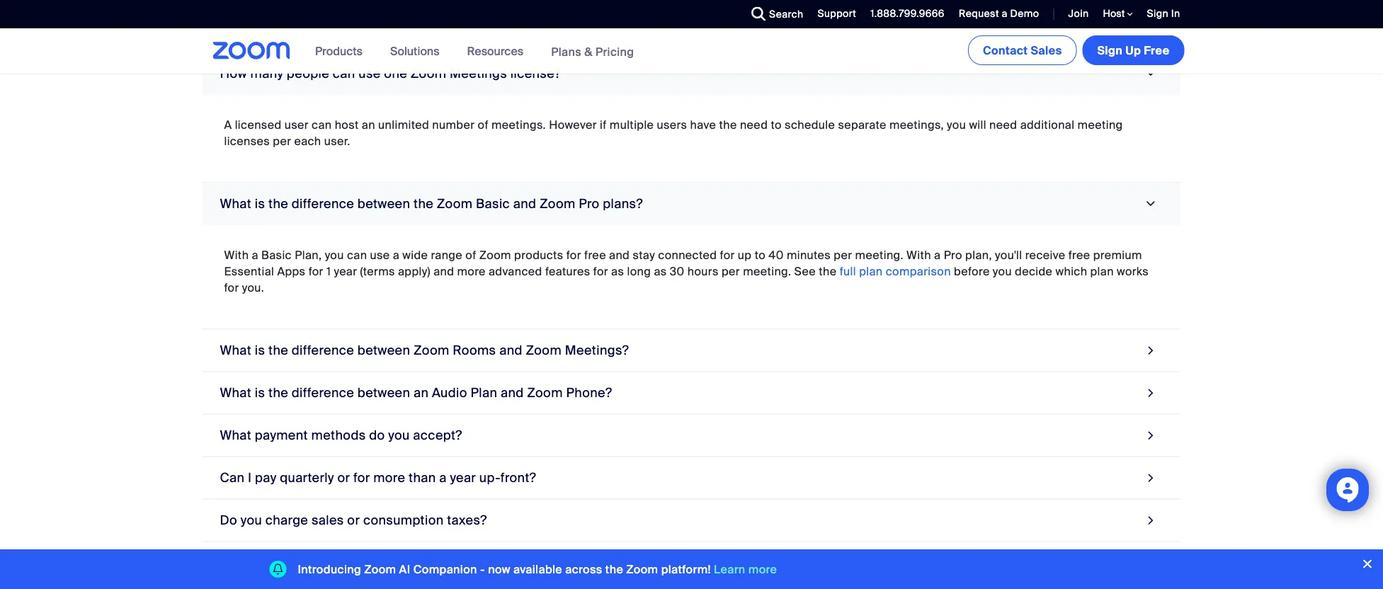 Task type: locate. For each thing, give the bounding box(es) containing it.
how left "does"
[[220, 555, 247, 571]]

for up do you charge sales or consumption taxes?
[[354, 470, 370, 486]]

meeting
[[526, 3, 572, 18], [1078, 117, 1124, 132]]

for up features
[[567, 247, 582, 262]]

1 difference from the top
[[292, 196, 354, 212]]

can i pay quarterly or for more than a year up-front? button
[[203, 457, 1181, 500]]

0 vertical spatial up
[[305, 3, 319, 18]]

how does the subscription service work? can i cancel my subscription? button
[[203, 542, 1181, 585]]

an for host
[[362, 117, 376, 132]]

0 vertical spatial basic
[[476, 196, 510, 212]]

right image inside "what is the difference between zoom rooms and zoom meetings?" dropdown button
[[1145, 341, 1158, 360]]

request a demo link
[[949, 0, 1043, 28], [959, 7, 1040, 20]]

zoom inside the with a basic plan, you can use a wide range of zoom products for free and stay connected for up to 40 minutes per meeting. with a pro plan, you'll receive free premium essential apps for 1 year (terms apply) and more advanced features for as long as 30 hours per meeting. see the
[[480, 247, 512, 262]]

a inside the can i pay quarterly or for more than a year up-front? "dropdown button"
[[440, 470, 447, 486]]

0 vertical spatial an
[[362, 117, 376, 132]]

basic inside dropdown button
[[476, 196, 510, 212]]

2 vertical spatial right image
[[1145, 511, 1158, 530]]

1 vertical spatial difference
[[292, 342, 354, 359]]

0 vertical spatial is
[[255, 196, 265, 212]]

pricing
[[596, 44, 635, 59]]

right image inside 'how many people can use one zoom meetings license?' 'dropdown button'
[[1142, 67, 1161, 80]]

what is the difference between an audio plan and zoom phone?
[[220, 385, 612, 401]]

right image
[[1142, 197, 1161, 210], [1145, 384, 1158, 403], [1145, 426, 1158, 445], [1145, 469, 1158, 488]]

i
[[248, 470, 252, 486], [502, 555, 506, 571]]

sign for sign in
[[1148, 7, 1169, 20]]

methods
[[311, 427, 366, 444]]

1 vertical spatial can
[[312, 117, 332, 132]]

a up essential on the top
[[252, 247, 259, 262]]

1,000
[[608, 3, 639, 18]]

2 between from the top
[[358, 342, 411, 359]]

how down "zoom logo"
[[220, 65, 247, 82]]

right image
[[1142, 67, 1161, 80], [1145, 341, 1158, 360], [1145, 511, 1158, 530]]

is down licenses
[[255, 196, 265, 212]]

4 what from the top
[[220, 427, 252, 444]]

free up which
[[1069, 247, 1091, 262]]

and right rooms
[[500, 342, 523, 359]]

for left you.
[[224, 280, 239, 295]]

1 horizontal spatial more
[[457, 264, 486, 279]]

0 horizontal spatial plan
[[860, 264, 883, 279]]

1 horizontal spatial an
[[414, 385, 429, 401]]

0 horizontal spatial need
[[740, 117, 768, 132]]

1 horizontal spatial can
[[474, 555, 499, 571]]

meetings
[[450, 65, 507, 82]]

cancel
[[509, 555, 550, 571]]

learn
[[714, 562, 746, 577]]

and
[[514, 196, 537, 212], [609, 247, 630, 262], [434, 264, 454, 279], [500, 342, 523, 359], [501, 385, 524, 401]]

is inside dropdown button
[[255, 342, 265, 359]]

which
[[1056, 264, 1088, 279]]

the
[[720, 117, 737, 132], [269, 196, 289, 212], [414, 196, 434, 212], [819, 264, 837, 279], [269, 342, 289, 359], [269, 385, 289, 401], [285, 555, 304, 571], [606, 562, 624, 577]]

0 vertical spatial year
[[334, 264, 357, 279]]

or inside the can i pay quarterly or for more than a year up-front? "dropdown button"
[[338, 470, 350, 486]]

all
[[224, 3, 238, 18]]

0 horizontal spatial with
[[224, 247, 249, 262]]

plan
[[860, 264, 883, 279], [1091, 264, 1115, 279]]

plan
[[471, 385, 498, 401]]

0 vertical spatial use
[[359, 65, 381, 82]]

of
[[478, 117, 489, 132], [466, 247, 477, 262]]

plans
[[241, 3, 271, 18]]

between up what is the difference between an audio plan and zoom phone?
[[358, 342, 411, 359]]

and right plan at the left bottom of page
[[501, 385, 524, 401]]

0 vertical spatial meeting
[[526, 3, 572, 18]]

with up comparison
[[907, 247, 932, 262]]

1 vertical spatial is
[[255, 342, 265, 359]]

3 is from the top
[[255, 385, 265, 401]]

0 horizontal spatial free
[[585, 247, 606, 262]]

pro left plans?
[[579, 196, 600, 212]]

year inside "dropdown button"
[[450, 470, 476, 486]]

as left long
[[612, 264, 625, 279]]

can up (terms
[[347, 247, 367, 262]]

2 difference from the top
[[292, 342, 354, 359]]

or right quarterly
[[338, 470, 350, 486]]

range
[[431, 247, 463, 262]]

0 horizontal spatial year
[[334, 264, 357, 279]]

plans?
[[603, 196, 643, 212]]

a left demo
[[1002, 7, 1008, 20]]

an left audio
[[414, 385, 429, 401]]

plans & pricing link
[[551, 44, 635, 59], [551, 44, 635, 59]]

0 vertical spatial pro
[[579, 196, 600, 212]]

right image inside the what is the difference between an audio plan and zoom phone? dropdown button
[[1145, 384, 1158, 403]]

each inside the a licensed user can host an unlimited number of meetings. however if multiple users have the need to schedule separate meetings, you will need additional meeting licenses per each user.
[[294, 133, 321, 148]]

0 vertical spatial can
[[333, 65, 355, 82]]

1 with from the left
[[224, 247, 249, 262]]

can up user.
[[312, 117, 332, 132]]

0 vertical spatial meeting.
[[856, 247, 904, 262]]

0 horizontal spatial can
[[220, 470, 245, 486]]

1 horizontal spatial need
[[990, 117, 1018, 132]]

zoom logo image
[[213, 42, 291, 60]]

to
[[322, 3, 333, 18], [595, 3, 605, 18], [771, 117, 782, 132], [755, 247, 766, 262]]

1 plan from the left
[[860, 264, 883, 279]]

1 horizontal spatial free
[[1069, 247, 1091, 262]]

up left 40
[[738, 247, 752, 262]]

or for sales
[[347, 513, 360, 529]]

per right hours
[[722, 264, 740, 279]]

1 vertical spatial how
[[220, 555, 247, 571]]

0 vertical spatial of
[[478, 117, 489, 132]]

meeting right additional
[[1078, 117, 1124, 132]]

meetings.
[[492, 117, 546, 132]]

difference inside dropdown button
[[292, 342, 354, 359]]

2 vertical spatial can
[[347, 247, 367, 262]]

1 horizontal spatial basic
[[476, 196, 510, 212]]

2 horizontal spatial per
[[834, 247, 853, 262]]

sign left up
[[1098, 43, 1123, 58]]

how does the subscription service work? can i cancel my subscription?
[[220, 555, 658, 571]]

platform!
[[662, 562, 711, 577]]

1 horizontal spatial up
[[738, 247, 752, 262]]

full plan comparison
[[840, 264, 952, 279]]

0 horizontal spatial pro
[[579, 196, 600, 212]]

1 horizontal spatial i
[[502, 555, 506, 571]]

between up do
[[358, 385, 411, 401]]

join link up meetings navigation
[[1069, 7, 1090, 20]]

1 vertical spatial an
[[414, 385, 429, 401]]

1 vertical spatial up
[[738, 247, 752, 262]]

2 is from the top
[[255, 342, 265, 359]]

meeting. up full plan comparison at the top of page
[[856, 247, 904, 262]]

schedule
[[785, 117, 836, 132]]

0 horizontal spatial basic
[[262, 247, 292, 262]]

right image inside do you charge sales or consumption taxes? dropdown button
[[1145, 511, 1158, 530]]

per up full
[[834, 247, 853, 262]]

you
[[948, 117, 967, 132], [325, 247, 344, 262], [993, 264, 1013, 279], [389, 427, 410, 444], [241, 513, 262, 529]]

plan right full
[[860, 264, 883, 279]]

3 difference from the top
[[292, 385, 354, 401]]

an inside the a licensed user can host an unlimited number of meetings. however if multiple users have the need to schedule separate meetings, you will need additional meeting licenses per each user.
[[362, 117, 376, 132]]

pro inside dropdown button
[[579, 196, 600, 212]]

a left wide
[[393, 247, 400, 262]]

0 horizontal spatial of
[[466, 247, 477, 262]]

between for the
[[358, 196, 411, 212]]

more
[[457, 264, 486, 279], [374, 470, 406, 486], [749, 562, 778, 577]]

zoom left rooms
[[414, 342, 450, 359]]

licensed
[[235, 117, 282, 132]]

2 vertical spatial more
[[749, 562, 778, 577]]

0 vertical spatial right image
[[1142, 67, 1161, 80]]

1 vertical spatial can
[[474, 555, 499, 571]]

need right will
[[990, 117, 1018, 132]]

what is the difference between the zoom basic and zoom pro plans?
[[220, 196, 643, 212]]

i inside "dropdown button"
[[248, 470, 252, 486]]

what inside "what is the difference between zoom rooms and zoom meetings?" dropdown button
[[220, 342, 252, 359]]

0 vertical spatial how
[[220, 65, 247, 82]]

1 horizontal spatial per
[[722, 264, 740, 279]]

how for how many people can use one zoom meetings license?
[[220, 65, 247, 82]]

between inside dropdown button
[[358, 342, 411, 359]]

1 vertical spatial pro
[[944, 247, 963, 262]]

to inside the a licensed user can host an unlimited number of meetings. however if multiple users have the need to schedule separate meetings, you will need additional meeting licenses per each user.
[[771, 117, 782, 132]]

2 how from the top
[[220, 555, 247, 571]]

of right "number"
[[478, 117, 489, 132]]

1 vertical spatial sign
[[1098, 43, 1123, 58]]

zoom up the advanced
[[480, 247, 512, 262]]

0 horizontal spatial each
[[294, 133, 321, 148]]

as
[[612, 264, 625, 279], [654, 264, 667, 279]]

an for between
[[414, 385, 429, 401]]

2 what from the top
[[220, 342, 252, 359]]

0 horizontal spatial per
[[273, 133, 291, 148]]

use inside 'dropdown button'
[[359, 65, 381, 82]]

right image for zoom
[[1145, 341, 1158, 360]]

available
[[514, 562, 563, 577]]

plans
[[551, 44, 582, 59]]

meeting left (up
[[526, 3, 572, 18]]

2 vertical spatial difference
[[292, 385, 354, 401]]

to left 40
[[755, 247, 766, 262]]

banner
[[196, 28, 1188, 75]]

zoom left phone?
[[527, 385, 563, 401]]

more down range
[[457, 264, 486, 279]]

resources
[[467, 44, 524, 58]]

year
[[334, 264, 357, 279], [450, 470, 476, 486]]

what inside dropdown button
[[220, 385, 252, 401]]

solutions button
[[390, 28, 446, 74]]

pro inside the with a basic plan, you can use a wide range of zoom products for free and stay connected for up to 40 minutes per meeting. with a pro plan, you'll receive free premium essential apps for 1 year (terms apply) and more advanced features for as long as 30 hours per meeting. see the
[[944, 247, 963, 262]]

use left 'one'
[[359, 65, 381, 82]]

each
[[496, 3, 523, 18], [294, 133, 321, 148]]

1 horizontal spatial as
[[654, 264, 667, 279]]

and left stay
[[609, 247, 630, 262]]

long
[[628, 264, 651, 279]]

and down range
[[434, 264, 454, 279]]

comparison
[[886, 264, 952, 279]]

use
[[359, 65, 381, 82], [370, 247, 390, 262]]

with up essential on the top
[[224, 247, 249, 262]]

1 what from the top
[[220, 196, 252, 212]]

an inside dropdown button
[[414, 385, 429, 401]]

more inside "dropdown button"
[[374, 470, 406, 486]]

than
[[409, 470, 436, 486]]

1 free from the left
[[585, 247, 606, 262]]

between
[[358, 196, 411, 212], [358, 342, 411, 359], [358, 385, 411, 401]]

a licensed user can host an unlimited number of meetings. however if multiple users have the need to schedule separate meetings, you will need additional meeting licenses per each user.
[[224, 117, 1124, 148]]

pro up 'before'
[[944, 247, 963, 262]]

0 vertical spatial per
[[273, 133, 291, 148]]

i right -
[[502, 555, 506, 571]]

more left than
[[374, 470, 406, 486]]

or right sales
[[347, 513, 360, 529]]

0 horizontal spatial an
[[362, 117, 376, 132]]

2 need from the left
[[990, 117, 1018, 132]]

0 vertical spatial more
[[457, 264, 486, 279]]

sales
[[1031, 43, 1063, 58]]

sign left in
[[1148, 7, 1169, 20]]

sales
[[312, 513, 344, 529]]

up inside the with a basic plan, you can use a wide range of zoom products for free and stay connected for up to 40 minutes per meeting. with a pro plan, you'll receive free premium essential apps for 1 year (terms apply) and more advanced features for as long as 30 hours per meeting. see the
[[738, 247, 752, 262]]

1 vertical spatial between
[[358, 342, 411, 359]]

as left 30
[[654, 264, 667, 279]]

1 horizontal spatial meeting
[[1078, 117, 1124, 132]]

what is the difference between zoom rooms and zoom meetings?
[[220, 342, 629, 359]]

can inside 'dropdown button'
[[333, 65, 355, 82]]

of right range
[[466, 247, 477, 262]]

1 between from the top
[[358, 196, 411, 212]]

people
[[287, 65, 330, 82]]

how for how does the subscription service work? can i cancel my subscription?
[[220, 555, 247, 571]]

sign up free
[[1098, 43, 1170, 58]]

and inside dropdown button
[[500, 342, 523, 359]]

or inside do you charge sales or consumption taxes? dropdown button
[[347, 513, 360, 529]]

3 what from the top
[[220, 385, 252, 401]]

companion
[[414, 562, 477, 577]]

banner containing contact sales
[[196, 28, 1188, 75]]

1 vertical spatial use
[[370, 247, 390, 262]]

1 vertical spatial more
[[374, 470, 406, 486]]

pay
[[255, 470, 277, 486]]

and up products
[[514, 196, 537, 212]]

1 horizontal spatial with
[[907, 247, 932, 262]]

a
[[1002, 7, 1008, 20], [252, 247, 259, 262], [393, 247, 400, 262], [935, 247, 941, 262], [440, 470, 447, 486]]

0 horizontal spatial meeting
[[526, 3, 572, 18]]

year left up- at the left of page
[[450, 470, 476, 486]]

can for use
[[333, 65, 355, 82]]

use up (terms
[[370, 247, 390, 262]]

1 horizontal spatial of
[[478, 117, 489, 132]]

2 plan from the left
[[1091, 264, 1115, 279]]

across
[[566, 562, 603, 577]]

taxes?
[[447, 513, 487, 529]]

if
[[600, 117, 607, 132]]

basic
[[476, 196, 510, 212], [262, 247, 292, 262]]

multiple
[[610, 117, 654, 132]]

can down products
[[333, 65, 355, 82]]

1 vertical spatial each
[[294, 133, 321, 148]]

free up features
[[585, 247, 606, 262]]

0 vertical spatial or
[[338, 470, 350, 486]]

0 horizontal spatial more
[[374, 470, 406, 486]]

sign inside button
[[1098, 43, 1123, 58]]

1 vertical spatial of
[[466, 247, 477, 262]]

more right learn
[[749, 562, 778, 577]]

is for what is the difference between the zoom basic and zoom pro plans?
[[255, 196, 265, 212]]

basic inside the with a basic plan, you can use a wide range of zoom products for free and stay connected for up to 40 minutes per meeting. with a pro plan, you'll receive free premium essential apps for 1 year (terms apply) and more advanced features for as long as 30 hours per meeting. see the
[[262, 247, 292, 262]]

each right 'in'
[[496, 3, 523, 18]]

difference for zoom
[[292, 342, 354, 359]]

0 vertical spatial between
[[358, 196, 411, 212]]

the inside the a licensed user can host an unlimited number of meetings. however if multiple users have the need to schedule separate meetings, you will need additional meeting licenses per each user.
[[720, 117, 737, 132]]

right image for phone?
[[1145, 384, 1158, 403]]

0 vertical spatial difference
[[292, 196, 354, 212]]

is down you.
[[255, 342, 265, 359]]

see
[[795, 264, 816, 279]]

more inside the with a basic plan, you can use a wide range of zoom products for free and stay connected for up to 40 minutes per meeting. with a pro plan, you'll receive free premium essential apps for 1 year (terms apply) and more advanced features for as long as 30 hours per meeting. see the
[[457, 264, 486, 279]]

1 vertical spatial or
[[347, 513, 360, 529]]

premium
[[1094, 247, 1143, 262]]

an right the host
[[362, 117, 376, 132]]

0 horizontal spatial i
[[248, 470, 252, 486]]

license?
[[511, 65, 562, 82]]

2 vertical spatial between
[[358, 385, 411, 401]]

stay
[[633, 247, 655, 262]]

1 horizontal spatial each
[[496, 3, 523, 18]]

what inside what payment methods do you accept? dropdown button
[[220, 427, 252, 444]]

what for what is the difference between the zoom basic and zoom pro plans?
[[220, 196, 252, 212]]

1 horizontal spatial year
[[450, 470, 476, 486]]

1 is from the top
[[255, 196, 265, 212]]

how inside dropdown button
[[220, 555, 247, 571]]

join link
[[1058, 0, 1093, 28], [1069, 7, 1090, 20]]

a up comparison
[[935, 247, 941, 262]]

on).
[[776, 3, 796, 18]]

zoom up products
[[540, 196, 576, 212]]

0 vertical spatial each
[[496, 3, 523, 18]]

1 vertical spatial meeting.
[[743, 264, 792, 279]]

zoom
[[411, 65, 447, 82], [437, 196, 473, 212], [540, 196, 576, 212], [480, 247, 512, 262], [414, 342, 450, 359], [526, 342, 562, 359], [527, 385, 563, 401], [364, 562, 396, 577], [627, 562, 659, 577]]

subscription
[[308, 555, 384, 571]]

how inside 'dropdown button'
[[220, 65, 247, 82]]

0 vertical spatial i
[[248, 470, 252, 486]]

1 vertical spatial i
[[502, 555, 506, 571]]

1 how from the top
[[220, 65, 247, 82]]

the inside dropdown button
[[269, 342, 289, 359]]

0 vertical spatial can
[[220, 470, 245, 486]]

per
[[273, 133, 291, 148], [834, 247, 853, 262], [722, 264, 740, 279]]

what payment methods do you accept? button
[[203, 415, 1181, 457]]

1 vertical spatial meeting
[[1078, 117, 1124, 132]]

each down user
[[294, 133, 321, 148]]

per down user
[[273, 133, 291, 148]]

1 vertical spatial per
[[834, 247, 853, 262]]

can
[[333, 65, 355, 82], [312, 117, 332, 132], [347, 247, 367, 262]]

service
[[387, 555, 432, 571]]

default
[[443, 3, 481, 18]]

2 vertical spatial is
[[255, 385, 265, 401]]

0 horizontal spatial sign
[[1098, 43, 1123, 58]]

how
[[220, 65, 247, 82], [220, 555, 247, 571]]

can inside the a licensed user can host an unlimited number of meetings. however if multiple users have the need to schedule separate meetings, you will need additional meeting licenses per each user.
[[312, 117, 332, 132]]

1 horizontal spatial pro
[[944, 247, 963, 262]]

can
[[220, 470, 245, 486], [474, 555, 499, 571]]

meeting. down 40
[[743, 264, 792, 279]]

2 free from the left
[[1069, 247, 1091, 262]]

use inside the with a basic plan, you can use a wide range of zoom products for free and stay connected for up to 40 minutes per meeting. with a pro plan, you'll receive free premium essential apps for 1 year (terms apply) and more advanced features for as long as 30 hours per meeting. see the
[[370, 247, 390, 262]]

1 vertical spatial basic
[[262, 247, 292, 262]]

up right allow
[[305, 3, 319, 18]]

can left pay on the bottom of the page
[[220, 470, 245, 486]]

a right than
[[440, 470, 447, 486]]

right image inside the can i pay quarterly or for more than a year up-front? "dropdown button"
[[1145, 469, 1158, 488]]

right image inside "what is the difference between the zoom basic and zoom pro plans?" dropdown button
[[1142, 197, 1161, 210]]

i left pay on the bottom of the page
[[248, 470, 252, 486]]

right image for up-
[[1145, 469, 1158, 488]]

0 vertical spatial sign
[[1148, 7, 1169, 20]]

for right connected
[[720, 247, 735, 262]]

is up payment
[[255, 385, 265, 401]]

zoom left "ai"
[[364, 562, 396, 577]]

is for what is the difference between zoom rooms and zoom meetings?
[[255, 342, 265, 359]]

full
[[840, 264, 857, 279]]

3 between from the top
[[358, 385, 411, 401]]

1 vertical spatial right image
[[1145, 341, 1158, 360]]

need right have
[[740, 117, 768, 132]]

can inside "dropdown button"
[[220, 470, 245, 486]]

plan down premium
[[1091, 264, 1115, 279]]

between up wide
[[358, 196, 411, 212]]

to left schedule
[[771, 117, 782, 132]]

can right work?
[[474, 555, 499, 571]]

1 horizontal spatial sign
[[1148, 7, 1169, 20]]

connected
[[658, 247, 717, 262]]

how many people can use one zoom meetings license? button
[[203, 53, 1181, 95]]

charge
[[266, 513, 308, 529]]

is
[[255, 196, 265, 212], [255, 342, 265, 359], [255, 385, 265, 401]]

0 horizontal spatial as
[[612, 264, 625, 279]]

1 horizontal spatial plan
[[1091, 264, 1115, 279]]

year right the 1
[[334, 264, 357, 279]]

what inside "what is the difference between the zoom basic and zoom pro plans?" dropdown button
[[220, 196, 252, 212]]

1 vertical spatial year
[[450, 470, 476, 486]]

zoom down solutions
[[411, 65, 447, 82]]

quarterly
[[280, 470, 334, 486]]



Task type: vqa. For each thing, say whether or not it's contained in the screenshot.
Thumbnail for Asset Management
no



Task type: describe. For each thing, give the bounding box(es) containing it.
can for host
[[312, 117, 332, 132]]

1 as from the left
[[612, 264, 625, 279]]

what for what payment methods do you accept?
[[220, 427, 252, 444]]

2 horizontal spatial more
[[749, 562, 778, 577]]

sign up free button
[[1083, 35, 1185, 65]]

large
[[667, 3, 699, 18]]

rooms
[[453, 342, 496, 359]]

you inside the with a basic plan, you can use a wide range of zoom products for free and stay connected for up to 40 minutes per meeting. with a pro plan, you'll receive free premium essential apps for 1 year (terms apply) and more advanced features for as long as 30 hours per meeting. see the
[[325, 247, 344, 262]]

ai
[[399, 562, 411, 577]]

100
[[336, 3, 356, 18]]

what is the difference between an audio plan and zoom phone? button
[[203, 372, 1181, 415]]

features
[[546, 264, 591, 279]]

up
[[1126, 43, 1142, 58]]

join
[[1069, 7, 1090, 20]]

for right features
[[594, 264, 609, 279]]

wide
[[403, 247, 428, 262]]

users
[[657, 117, 688, 132]]

2 as from the left
[[654, 264, 667, 279]]

works
[[1118, 264, 1149, 279]]

right image inside what payment methods do you accept? dropdown button
[[1145, 426, 1158, 445]]

sign in
[[1148, 7, 1181, 20]]

plan,
[[295, 247, 322, 262]]

free
[[1145, 43, 1170, 58]]

zoom left meetings?
[[526, 342, 562, 359]]

(terms
[[360, 264, 395, 279]]

with
[[642, 3, 664, 18]]

essential
[[224, 264, 274, 279]]

2 with from the left
[[907, 247, 932, 262]]

1 need from the left
[[740, 117, 768, 132]]

do you charge sales or consumption taxes? button
[[203, 500, 1181, 542]]

for inside "dropdown button"
[[354, 470, 370, 486]]

request a demo
[[959, 7, 1040, 20]]

join link left host
[[1058, 0, 1093, 28]]

plan inside before you decide which plan works for you.
[[1091, 264, 1115, 279]]

zoom up range
[[437, 196, 473, 212]]

the inside the with a basic plan, you can use a wide range of zoom products for free and stay connected for up to 40 minutes per meeting. with a pro plan, you'll receive free premium essential apps for 1 year (terms apply) and more advanced features for as long as 30 hours per meeting. see the
[[819, 264, 837, 279]]

can inside the with a basic plan, you can use a wide range of zoom products for free and stay connected for up to 40 minutes per meeting. with a pro plan, you'll receive free premium essential apps for 1 year (terms apply) and more advanced features for as long as 30 hours per meeting. see the
[[347, 247, 367, 262]]

host button
[[1104, 7, 1134, 21]]

with a basic plan, you can use a wide range of zoom products for free and stay connected for up to 40 minutes per meeting. with a pro plan, you'll receive free premium essential apps for 1 year (terms apply) and more advanced features for as long as 30 hours per meeting. see the
[[224, 247, 1143, 279]]

subscription?
[[575, 555, 658, 571]]

introducing
[[298, 562, 361, 577]]

by
[[427, 3, 440, 18]]

meetings?
[[565, 342, 629, 359]]

is for what is the difference between an audio plan and zoom phone?
[[255, 385, 265, 401]]

will
[[970, 117, 987, 132]]

meetings navigation
[[966, 28, 1188, 68]]

unlimited
[[378, 117, 429, 132]]

meeting inside the a licensed user can host an unlimited number of meetings. however if multiple users have the need to schedule separate meetings, you will need additional meeting licenses per each user.
[[1078, 117, 1124, 132]]

of inside the with a basic plan, you can use a wide range of zoom products for free and stay connected for up to 40 minutes per meeting. with a pro plan, you'll receive free premium essential apps for 1 year (terms apply) and more advanced features for as long as 30 hours per meeting. see the
[[466, 247, 477, 262]]

1
[[327, 264, 331, 279]]

you inside the a licensed user can host an unlimited number of meetings. however if multiple users have the need to schedule separate meetings, you will need additional meeting licenses per each user.
[[948, 117, 967, 132]]

zoom left platform!
[[627, 562, 659, 577]]

what for what is the difference between an audio plan and zoom phone?
[[220, 385, 252, 401]]

what payment methods do you accept?
[[220, 427, 462, 444]]

what is the difference between zoom rooms and zoom meetings? button
[[203, 330, 1181, 372]]

support
[[818, 7, 857, 20]]

however
[[549, 117, 597, 132]]

a
[[224, 117, 232, 132]]

year inside the with a basic plan, you can use a wide range of zoom products for free and stay connected for up to 40 minutes per meeting. with a pro plan, you'll receive free premium essential apps for 1 year (terms apply) and more advanced features for as long as 30 hours per meeting. see the
[[334, 264, 357, 279]]

before
[[955, 264, 990, 279]]

product information navigation
[[305, 28, 645, 75]]

0 horizontal spatial up
[[305, 3, 319, 18]]

up-
[[480, 470, 501, 486]]

what for what is the difference between zoom rooms and zoom meetings?
[[220, 342, 252, 359]]

you.
[[242, 280, 264, 295]]

(up
[[575, 3, 592, 18]]

accept?
[[413, 427, 462, 444]]

contact sales
[[984, 43, 1063, 58]]

additional
[[1021, 117, 1075, 132]]

separate
[[839, 117, 887, 132]]

between for zoom
[[358, 342, 411, 359]]

user.
[[324, 133, 350, 148]]

for left the 1
[[309, 264, 324, 279]]

you inside before you decide which plan works for you.
[[993, 264, 1013, 279]]

for inside before you decide which plan works for you.
[[224, 280, 239, 295]]

zoom inside 'dropdown button'
[[411, 65, 447, 82]]

to left 100
[[322, 3, 333, 18]]

have
[[691, 117, 717, 132]]

1.888.799.9666
[[871, 7, 945, 20]]

participants
[[359, 3, 424, 18]]

difference for an
[[292, 385, 354, 401]]

products
[[315, 44, 363, 58]]

do
[[220, 513, 237, 529]]

user
[[285, 117, 309, 132]]

0 horizontal spatial meeting.
[[743, 264, 792, 279]]

many
[[251, 65, 284, 82]]

per inside the a licensed user can host an unlimited number of meetings. however if multiple users have the need to schedule separate meetings, you will need additional meeting licenses per each user.
[[273, 133, 291, 148]]

hours
[[688, 264, 719, 279]]

1 horizontal spatial meeting.
[[856, 247, 904, 262]]

to right (up
[[595, 3, 605, 18]]

&
[[585, 44, 593, 59]]

products
[[515, 247, 564, 262]]

my
[[553, 555, 571, 571]]

or for quarterly
[[338, 470, 350, 486]]

host
[[335, 117, 359, 132]]

number
[[432, 117, 475, 132]]

does
[[251, 555, 281, 571]]

to inside the with a basic plan, you can use a wide range of zoom products for free and stay connected for up to 40 minutes per meeting. with a pro plan, you'll receive free premium essential apps for 1 year (terms apply) and more advanced features for as long as 30 hours per meeting. see the
[[755, 247, 766, 262]]

2 vertical spatial per
[[722, 264, 740, 279]]

difference for the
[[292, 196, 354, 212]]

i inside dropdown button
[[502, 555, 506, 571]]

decide
[[1016, 264, 1053, 279]]

resources button
[[467, 28, 530, 74]]

allow
[[274, 3, 302, 18]]

in
[[484, 3, 493, 18]]

of inside the a licensed user can host an unlimited number of meetings. however if multiple users have the need to schedule separate meetings, you will need additional meeting licenses per each user.
[[478, 117, 489, 132]]

right image for pro
[[1142, 197, 1161, 210]]

one
[[384, 65, 408, 82]]

can inside dropdown button
[[474, 555, 499, 571]]

how many people can use one zoom meetings license?
[[220, 65, 562, 82]]

sign for sign up free
[[1098, 43, 1123, 58]]

consumption
[[363, 513, 444, 529]]

apps
[[277, 264, 306, 279]]

you'll
[[996, 247, 1023, 262]]

between for an
[[358, 385, 411, 401]]

right image for license?
[[1142, 67, 1161, 80]]

learn more link
[[714, 562, 778, 577]]

can i pay quarterly or for more than a year up-front?
[[220, 470, 537, 486]]

work?
[[435, 555, 471, 571]]



